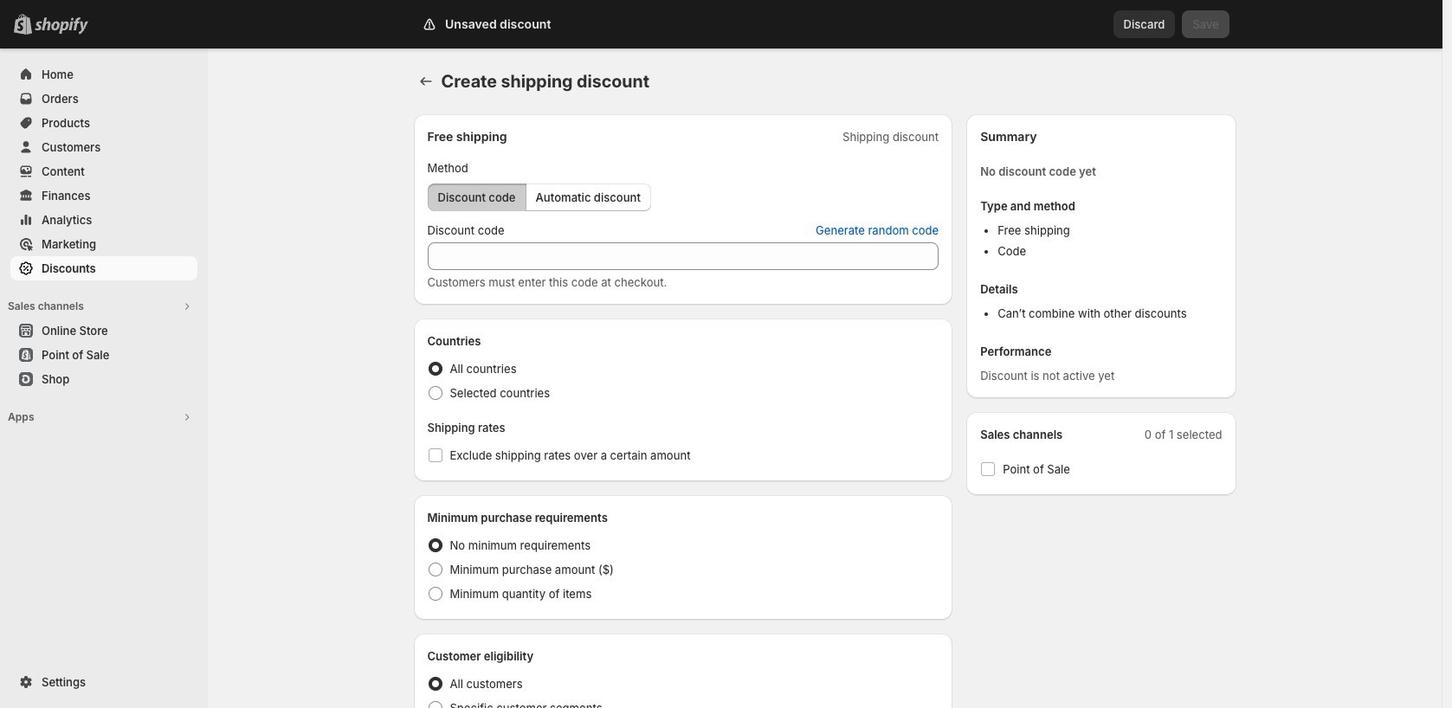 Task type: locate. For each thing, give the bounding box(es) containing it.
None text field
[[427, 243, 939, 270]]

shopify image
[[35, 17, 88, 35]]



Task type: vqa. For each thing, say whether or not it's contained in the screenshot.
Add a custom domain GROUP
no



